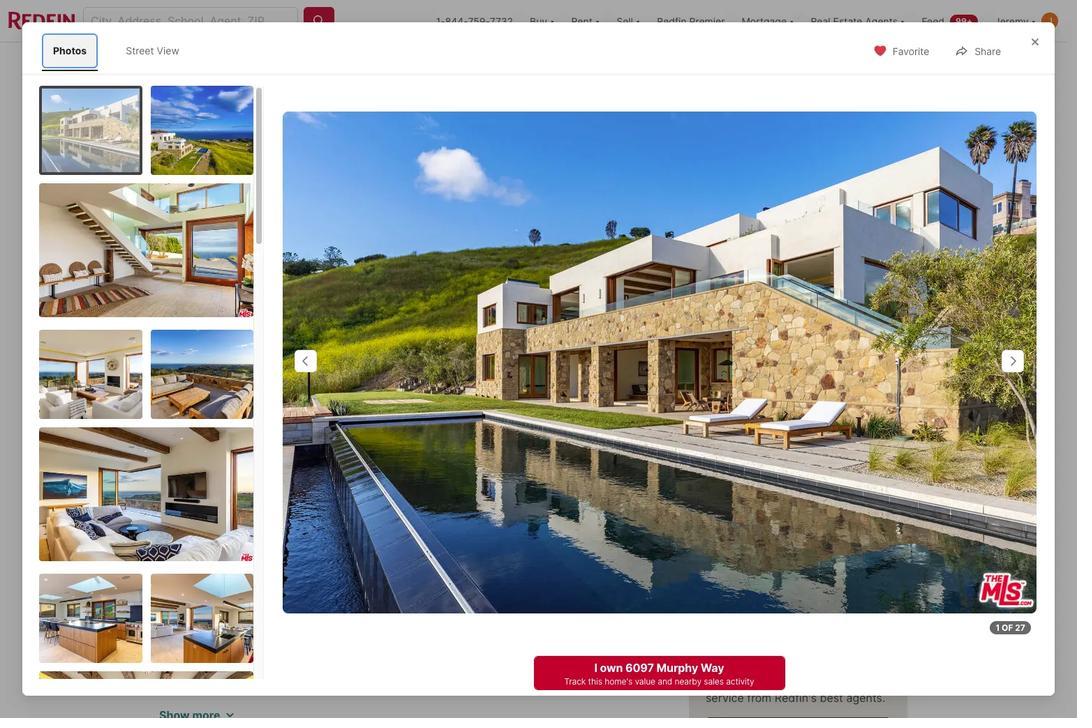 Task type: locate. For each thing, give the bounding box(es) containing it.
2 vertical spatial 6097
[[625, 662, 654, 676]]

the up from
[[767, 675, 785, 689]]

track right far-
[[564, 677, 586, 688]]

this inside track this home's value and nearby sales activity
[[717, 496, 734, 508]]

6 inside 6 baths
[[354, 517, 365, 537]]

1-
[[436, 15, 445, 27]]

sliding
[[260, 699, 296, 713]]

1 vertical spatial street
[[202, 410, 231, 422]]

1 horizontal spatial 2023
[[258, 459, 282, 471]]

0 horizontal spatial sep
[[201, 97, 217, 107]]

about this home
[[159, 605, 289, 625]]

track
[[689, 496, 715, 508], [564, 677, 586, 688]]

sep
[[201, 97, 217, 107], [221, 459, 239, 471]]

way inside 'i own 6097 murphy way track this home's value and nearby sales activity'
[[701, 662, 724, 676]]

a left private
[[510, 666, 517, 679]]

street inside street view button
[[202, 410, 231, 422]]

1 vertical spatial track
[[564, 677, 586, 688]]

on up "immersed"
[[494, 666, 507, 679]]

street
[[126, 45, 154, 57], [202, 410, 231, 422]]

most down above
[[257, 666, 283, 679]]

this
[[706, 458, 736, 477], [717, 496, 734, 508], [211, 605, 241, 625], [340, 649, 359, 663], [588, 677, 602, 688]]

0 vertical spatial own
[[739, 545, 762, 559]]

street for tab list containing photos
[[126, 45, 154, 57]]

mallorca
[[527, 649, 572, 663]]

street view
[[126, 45, 179, 57], [202, 410, 257, 422]]

activity down is
[[689, 511, 723, 523]]

0 vertical spatial sales
[[855, 496, 878, 508]]

a up captures
[[406, 699, 412, 713]]

0 vertical spatial most
[[257, 666, 283, 679]]

1 vertical spatial activity
[[726, 677, 754, 688]]

0 vertical spatial foot
[[625, 666, 646, 679]]

1 horizontal spatial way
[[701, 662, 724, 676]]

1 horizontal spatial i
[[733, 545, 736, 559]]

way for i own 6097 murphy way
[[840, 545, 863, 559]]

0 horizontal spatial on
[[180, 649, 193, 663]]

1 vertical spatial street view
[[202, 410, 257, 422]]

share button
[[943, 36, 1013, 65], [838, 46, 907, 75]]

in
[[639, 649, 649, 663], [512, 682, 521, 696]]

tab
[[244, 45, 312, 79], [312, 45, 409, 79], [409, 45, 512, 79], [512, 45, 591, 79], [591, 45, 651, 79]]

27 photos button
[[806, 402, 896, 430]]

0 vertical spatial sep
[[201, 97, 217, 107]]

i left 600-
[[594, 662, 597, 676]]

foot down communities.
[[391, 682, 412, 696]]

track inside 'i own 6097 murphy way track this home's value and nearby sales activity'
[[564, 677, 586, 688]]

this for about
[[211, 605, 241, 625]]

malibu left "ca"
[[265, 485, 300, 499]]

1 vertical spatial sep
[[221, 459, 239, 471]]

2 vertical spatial way
[[701, 662, 724, 676]]

way inside "button"
[[840, 545, 863, 559]]

City, Address, School, Agent, ZIP search field
[[83, 7, 298, 35]]

1 horizontal spatial murphy
[[656, 662, 698, 676]]

0 horizontal spatial most
[[257, 666, 283, 679]]

foot up ocean
[[625, 666, 646, 679]]

of
[[1002, 623, 1013, 634], [513, 649, 524, 663], [182, 666, 193, 679], [857, 675, 868, 689], [482, 716, 492, 719]]

view inside street view tab
[[157, 45, 179, 57]]

in up indoor-
[[512, 682, 521, 696]]

i
[[733, 545, 736, 559], [594, 662, 597, 676]]

to
[[275, 682, 286, 696], [632, 699, 643, 713]]

this home qualifies for redfin premier
[[706, 625, 874, 656]]

communities.
[[373, 666, 444, 679]]

1 horizontal spatial a
[[510, 666, 517, 679]]

and inside track this home's value and nearby sales activity
[[800, 496, 817, 508]]

0 vertical spatial value
[[773, 496, 797, 508]]

0 vertical spatial activity
[[689, 511, 723, 523]]

tab list containing photos
[[39, 31, 204, 71]]

sold
[[159, 539, 183, 553]]

1 horizontal spatial nearby
[[820, 496, 852, 508]]

sold down street view tab at the left top of the page
[[176, 97, 199, 107]]

0 horizontal spatial ,
[[259, 485, 262, 499]]

2 vertical spatial murphy
[[656, 662, 698, 676]]

0 vertical spatial way
[[235, 485, 259, 499]]

view
[[157, 45, 179, 57], [233, 410, 257, 422]]

6097 down track this home's value and nearby sales activity
[[764, 545, 793, 559]]

map entry image
[[574, 458, 667, 551]]

0 vertical spatial in
[[639, 649, 649, 663]]

this right road,
[[588, 677, 602, 688]]

6097 inside 'i own 6097 murphy way track this home's value and nearby sales activity'
[[625, 662, 654, 676]]

view down city, address, school, agent, zip search box
[[157, 45, 179, 57]]

canyon
[[182, 699, 220, 713]]

this right is
[[706, 458, 736, 477]]

1 vertical spatial i
[[594, 662, 597, 676]]

own up ocean
[[600, 662, 623, 676]]

of up agents.
[[857, 675, 868, 689]]

1 vertical spatial 6097
[[764, 545, 793, 559]]

ft
[[438, 539, 448, 553]]

1 horizontal spatial foot
[[625, 666, 646, 679]]

on
[[180, 649, 193, 663], [494, 666, 507, 679]]

1 vertical spatial way
[[840, 545, 863, 559]]

the down coveted
[[289, 682, 306, 696]]

home's inside track this home's value and nearby sales activity
[[737, 496, 770, 508]]

way for i own 6097 murphy way track this home's value and nearby sales activity
[[701, 662, 724, 676]]

844-
[[445, 15, 468, 27]]

90265
[[325, 485, 359, 499]]

murphy inside 'i own 6097 murphy way track this home's value and nearby sales activity'
[[656, 662, 698, 676]]

this inside 'i own 6097 murphy way track this home's value and nearby sales activity'
[[588, 677, 602, 688]]

to down ocean
[[632, 699, 643, 713]]

this left home
[[211, 605, 241, 625]]

1 horizontal spatial 6
[[354, 517, 365, 537]]

1 horizontal spatial track
[[689, 496, 715, 508]]

track this home's value and nearby sales activity
[[689, 496, 878, 523]]

outdoor
[[518, 699, 560, 713]]

10,000-
[[309, 682, 350, 696]]

1 horizontal spatial own
[[739, 545, 762, 559]]

leads
[[244, 682, 272, 696]]

, down sold on sep 13, 2023
[[259, 485, 262, 499]]

own down track this home's value and nearby sales activity
[[739, 545, 762, 559]]

2 , from the left
[[300, 485, 303, 499]]

sold left on
[[172, 459, 198, 471]]

this up coastal
[[340, 649, 359, 663]]

street view inside button
[[202, 410, 257, 422]]

6097 murphy way, malibu, ca 90265 image
[[159, 82, 683, 441], [689, 82, 907, 259], [689, 264, 907, 441]]

6 up beds
[[294, 517, 305, 537]]

27 left 'photos'
[[837, 410, 849, 422]]

, left "ca"
[[300, 485, 303, 499]]

a
[[510, 666, 517, 679], [589, 666, 596, 679], [406, 699, 412, 713]]

road,
[[559, 666, 586, 679]]

0 horizontal spatial i
[[594, 662, 597, 676]]

1 vertical spatial 27
[[1015, 623, 1025, 634]]

i inside "button"
[[733, 545, 736, 559]]

most down outdoor on the bottom
[[516, 716, 542, 719]]

acres
[[211, 649, 240, 663]]

of right '1'
[[1002, 623, 1013, 634]]

i for i own 6097 murphy way
[[733, 545, 736, 559]]

i for i own 6097 murphy way track this home's value and nearby sales activity
[[594, 662, 597, 676]]

own inside 'i own 6097 murphy way track this home's value and nearby sales activity'
[[600, 662, 623, 676]]

on left 17
[[180, 649, 193, 663]]

0 horizontal spatial to
[[275, 682, 286, 696]]

photos tab
[[42, 34, 98, 68]]

2 6 from the left
[[354, 517, 365, 537]]

track down is
[[689, 496, 715, 508]]

malibu up communities.
[[363, 649, 398, 663]]

1 vertical spatial nearby
[[675, 677, 701, 688]]

service
[[706, 692, 744, 705]]

2 horizontal spatial way
[[840, 545, 863, 559]]

0 vertical spatial sold
[[176, 97, 199, 107]]

the inside the experience the highest level of service from redfin's best agents.
[[767, 675, 785, 689]]

0 horizontal spatial 27
[[837, 410, 849, 422]]

1 vertical spatial malibu
[[363, 649, 398, 663]]

to up 'sliding' in the bottom left of the page
[[275, 682, 286, 696]]

0 vertical spatial track
[[689, 496, 715, 508]]

level
[[830, 675, 854, 689]]

6 for 6 beds
[[294, 517, 305, 537]]

malibu
[[265, 485, 300, 499], [363, 649, 398, 663]]

1 vertical spatial own
[[600, 662, 623, 676]]

tab list
[[39, 31, 204, 71], [159, 43, 662, 79]]

murphy for i own 6097 murphy way track this home's value and nearby sales activity
[[656, 662, 698, 676]]

nearby down home?
[[820, 496, 852, 508]]

1 horizontal spatial to
[[632, 699, 643, 713]]

sold
[[176, 97, 199, 107], [172, 459, 198, 471]]

0 vertical spatial home's
[[737, 496, 770, 508]]

1 vertical spatial 2023
[[258, 459, 282, 471]]

activity inside 'i own 6097 murphy way track this home's value and nearby sales activity'
[[726, 677, 754, 688]]

and down home?
[[800, 496, 817, 508]]

view up sold on sep 13, 2023
[[233, 410, 257, 422]]

0 horizontal spatial activity
[[689, 511, 723, 523]]

27 right '1'
[[1015, 623, 1025, 634]]

1 vertical spatial most
[[516, 716, 542, 719]]

and
[[800, 496, 817, 508], [658, 677, 672, 688], [159, 699, 179, 713], [241, 716, 261, 719]]

1 vertical spatial sales
[[704, 677, 724, 688]]

6097 inside "button"
[[764, 545, 793, 559]]

street down city, address, school, agent, zip search box
[[126, 45, 154, 57]]

1 vertical spatial value
[[635, 677, 655, 688]]

the down private
[[524, 682, 542, 696]]

27
[[837, 410, 849, 422], [1015, 623, 1025, 634]]

0 vertical spatial street
[[126, 45, 154, 57]]

1 horizontal spatial activity
[[726, 677, 754, 688]]

1 tab from the left
[[244, 45, 312, 79]]

experience
[[706, 675, 764, 689]]

home's down the your
[[737, 496, 770, 508]]

99+
[[956, 16, 972, 26]]

value
[[773, 496, 797, 508], [635, 677, 655, 688]]

0 horizontal spatial view
[[157, 45, 179, 57]]

on
[[203, 459, 218, 471]]

street up on
[[202, 410, 231, 422]]

1 horizontal spatial value
[[773, 496, 797, 508]]

and up ample
[[159, 699, 179, 713]]

flow,
[[563, 699, 587, 713]]

ocean
[[613, 682, 645, 696]]

0 vertical spatial to
[[275, 682, 286, 696]]

leading
[[590, 699, 629, 713]]

0 vertical spatial street view
[[126, 45, 179, 57]]

0 vertical spatial 27
[[837, 410, 849, 422]]

0 vertical spatial nearby
[[820, 496, 852, 508]]

this
[[706, 625, 735, 640]]

agents.
[[846, 692, 885, 705]]

0 horizontal spatial street view
[[126, 45, 179, 57]]

street view inside tab
[[126, 45, 179, 57]]

street view up sold on sep 13, 2023
[[202, 410, 257, 422]]

street view tab
[[115, 34, 190, 68]]

murphy
[[191, 485, 233, 499], [795, 545, 837, 559], [656, 662, 698, 676]]

1 vertical spatial on
[[494, 666, 507, 679]]

1 horizontal spatial 6097
[[625, 662, 654, 676]]

1 vertical spatial in
[[512, 682, 521, 696]]

13,
[[219, 97, 230, 107], [242, 459, 255, 471]]

6097 down sold "link"
[[159, 485, 188, 499]]

0 horizontal spatial own
[[600, 662, 623, 676]]

set
[[159, 649, 177, 663]]

0 horizontal spatial 6097
[[159, 485, 188, 499]]

1 horizontal spatial most
[[516, 716, 542, 719]]

1 vertical spatial sold
[[172, 459, 198, 471]]

reaching
[[564, 682, 609, 696]]

user photo image
[[1041, 13, 1058, 29]]

own inside "button"
[[739, 545, 762, 559]]

own
[[739, 545, 762, 559], [600, 662, 623, 676]]

coastal
[[332, 666, 370, 679]]

square-
[[350, 682, 391, 696]]

1 horizontal spatial 27
[[1015, 623, 1025, 634]]

image image
[[151, 86, 253, 175], [42, 88, 139, 172], [39, 183, 253, 317], [39, 330, 142, 419], [150, 330, 253, 419], [39, 428, 253, 562], [39, 574, 142, 663], [150, 574, 253, 663]]

0 vertical spatial i
[[733, 545, 736, 559]]

1 horizontal spatial share button
[[943, 36, 1013, 65]]

6 for 6 baths
[[354, 517, 365, 537]]

best
[[820, 692, 843, 705]]

2 horizontal spatial murphy
[[795, 545, 837, 559]]

murphy inside "button"
[[795, 545, 837, 559]]

0 horizontal spatial 13,
[[219, 97, 230, 107]]

activity up service
[[726, 677, 754, 688]]

in right mykonos
[[639, 649, 649, 663]]

and down vistas.
[[241, 716, 261, 719]]

1 vertical spatial home's
[[605, 677, 633, 688]]

6097 up ocean
[[625, 662, 654, 676]]

value right 600-
[[635, 677, 655, 688]]

submit search image
[[312, 14, 326, 28]]

home's up leading
[[605, 677, 633, 688]]

pacific,
[[299, 649, 337, 663]]

home's
[[737, 496, 770, 508], [605, 677, 633, 688]]

1 vertical spatial view
[[233, 410, 257, 422]]

this inside set on 17 acres above the pacific, this malibu estate is reminiscent of mallorca or mykonos in one of california's most coveted coastal communities. situated on a private road, a 600-foot gated driveway leads to the 10,000-square-foot retreat, immersed in the far-reaching ocean and canyon vistas. sliding pocket doors foster a harmonious indoor-outdoor flow, leading to ample terraces and an infinity-edge pool that captures some of the most breathtaking sun
[[340, 649, 359, 663]]

and right ocean
[[658, 677, 672, 688]]

street view down city, address, school, agent, zip search box
[[126, 45, 179, 57]]

0 horizontal spatial 2023
[[232, 97, 254, 107]]

0 vertical spatial view
[[157, 45, 179, 57]]

0 horizontal spatial nearby
[[675, 677, 701, 688]]

1 6 from the left
[[294, 517, 305, 537]]

i inside 'i own 6097 murphy way track this home's value and nearby sales activity'
[[594, 662, 597, 676]]

1 horizontal spatial sep
[[221, 459, 239, 471]]

street inside street view tab
[[126, 45, 154, 57]]

$12,223,000
[[159, 517, 261, 537]]

sales inside track this home's value and nearby sales activity
[[855, 496, 878, 508]]

nearby left experience
[[675, 677, 701, 688]]

1 horizontal spatial malibu
[[363, 649, 398, 663]]

1 vertical spatial murphy
[[795, 545, 837, 559]]

photos
[[53, 45, 87, 57]]

1 horizontal spatial street view
[[202, 410, 257, 422]]

6 inside 6 beds
[[294, 517, 305, 537]]

2023
[[232, 97, 254, 107], [258, 459, 282, 471]]

6 up the "baths"
[[354, 517, 365, 537]]

this down is this your home?
[[717, 496, 734, 508]]

way
[[235, 485, 259, 499], [840, 545, 863, 559], [701, 662, 724, 676]]

immersed
[[457, 682, 509, 696]]

1 horizontal spatial on
[[494, 666, 507, 679]]

4 tab from the left
[[512, 45, 591, 79]]

2 horizontal spatial 6097
[[764, 545, 793, 559]]

1 horizontal spatial home's
[[737, 496, 770, 508]]

1 vertical spatial 13,
[[242, 459, 255, 471]]

0 horizontal spatial track
[[564, 677, 586, 688]]

tab list inside i own 6097 murphy way dialog
[[39, 31, 204, 71]]

ample
[[159, 716, 191, 719]]

foot
[[625, 666, 646, 679], [391, 682, 412, 696]]

favorite
[[892, 46, 929, 57]]

i own 6097 murphy way dialog
[[22, 22, 1055, 719]]

of down indoor-
[[482, 716, 492, 719]]

pool
[[350, 716, 373, 719]]

pocket
[[299, 699, 335, 713]]

sales inside 'i own 6097 murphy way track this home's value and nearby sales activity'
[[704, 677, 724, 688]]

0 horizontal spatial street
[[126, 45, 154, 57]]

far-
[[545, 682, 564, 696]]

value down home?
[[773, 496, 797, 508]]

own for i own 6097 murphy way track this home's value and nearby sales activity
[[600, 662, 623, 676]]

0 horizontal spatial malibu
[[265, 485, 300, 499]]

a up 'reaching'
[[589, 666, 596, 679]]

home
[[738, 625, 776, 640]]

of up private
[[513, 649, 524, 663]]

0 horizontal spatial share
[[869, 55, 896, 67]]

i down track this home's value and nearby sales activity
[[733, 545, 736, 559]]



Task type: vqa. For each thing, say whether or not it's contained in the screenshot.


Task type: describe. For each thing, give the bounding box(es) containing it.
6097 murphy way , malibu , ca 90265
[[159, 485, 359, 499]]

0 vertical spatial malibu
[[265, 485, 300, 499]]

sold on sep 13, 2023
[[172, 459, 282, 471]]

is
[[689, 458, 702, 477]]

terraces
[[194, 716, 238, 719]]

beds
[[294, 539, 321, 553]]

6097 for i own 6097 murphy way
[[764, 545, 793, 559]]

1 horizontal spatial 13,
[[242, 459, 255, 471]]

17
[[196, 649, 208, 663]]

0 horizontal spatial in
[[512, 682, 521, 696]]

redfin's
[[775, 692, 817, 705]]

this for is
[[706, 458, 736, 477]]

3 tab from the left
[[409, 45, 512, 79]]

is this your home?
[[689, 458, 832, 477]]

street view button
[[170, 402, 269, 430]]

0 vertical spatial murphy
[[191, 485, 233, 499]]

set on 17 acres above the pacific, this malibu estate is reminiscent of mallorca or mykonos in one of california's most coveted coastal communities. situated on a private road, a 600-foot gated driveway leads to the 10,000-square-foot retreat, immersed in the far-reaching ocean and canyon vistas. sliding pocket doors foster a harmonious indoor-outdoor flow, leading to ample terraces and an infinity-edge pool that captures some of the most breathtaking sun
[[159, 649, 667, 719]]

ca
[[306, 485, 322, 499]]

own for i own 6097 murphy way
[[739, 545, 762, 559]]

driveway
[[193, 682, 240, 696]]

10,000
[[421, 517, 477, 537]]

sq
[[421, 539, 434, 553]]

street for street view button
[[202, 410, 231, 422]]

situated
[[447, 666, 491, 679]]

edge
[[320, 716, 347, 719]]

10,000 sq ft
[[421, 517, 477, 553]]

vistas.
[[223, 699, 257, 713]]

600-
[[599, 666, 625, 679]]

27 photos
[[837, 410, 884, 422]]

that
[[376, 716, 397, 719]]

foster
[[371, 699, 402, 713]]

value inside track this home's value and nearby sales activity
[[773, 496, 797, 508]]

1 horizontal spatial in
[[639, 649, 649, 663]]

the up coveted
[[278, 649, 296, 663]]

1 , from the left
[[259, 485, 262, 499]]

sold link
[[172, 459, 198, 471]]

california's
[[196, 666, 254, 679]]

doors
[[338, 699, 368, 713]]

redfin premier button
[[649, 0, 733, 42]]

nearby inside track this home's value and nearby sales activity
[[820, 496, 852, 508]]

27 inside button
[[837, 410, 849, 422]]

1 vertical spatial to
[[632, 699, 643, 713]]

private
[[520, 666, 556, 679]]

view inside street view button
[[233, 410, 257, 422]]

0 vertical spatial 6097
[[159, 485, 188, 499]]

i own 6097 murphy way track this home's value and nearby sales activity
[[564, 662, 754, 688]]

i own 6097 murphy way button
[[689, 535, 907, 569]]

share inside i own 6097 murphy way dialog
[[975, 46, 1001, 57]]

0 horizontal spatial share button
[[838, 46, 907, 75]]

1-844-759-7732 link
[[436, 15, 513, 27]]

i own 6097 murphy way
[[733, 545, 863, 559]]

activity inside track this home's value and nearby sales activity
[[689, 511, 723, 523]]

7732
[[490, 15, 513, 27]]

0 vertical spatial on
[[180, 649, 193, 663]]

nearby inside 'i own 6097 murphy way track this home's value and nearby sales activity'
[[675, 677, 701, 688]]

track inside track this home's value and nearby sales activity
[[689, 496, 715, 508]]

home?
[[779, 458, 832, 477]]

highest
[[788, 675, 827, 689]]

2 tab from the left
[[312, 45, 409, 79]]

27 inside i own 6097 murphy way dialog
[[1015, 623, 1025, 634]]

6097 murphy way image
[[282, 112, 1036, 614]]

of inside i own 6097 murphy way dialog
[[1002, 623, 1013, 634]]

value inside 'i own 6097 murphy way track this home's value and nearby sales activity'
[[635, 677, 655, 688]]

home's inside 'i own 6097 murphy way track this home's value and nearby sales activity'
[[605, 677, 633, 688]]

sold sep 13, 2023 link
[[159, 82, 683, 444]]

6 baths
[[354, 517, 384, 553]]

6097 for i own 6097 murphy way track this home's value and nearby sales activity
[[625, 662, 654, 676]]

5 tab from the left
[[591, 45, 651, 79]]

from
[[747, 692, 771, 705]]

1 of 27
[[996, 623, 1025, 634]]

baths
[[354, 539, 384, 553]]

favorite button
[[861, 36, 941, 65]]

home
[[245, 605, 289, 625]]

759-
[[468, 15, 490, 27]]

one
[[159, 666, 179, 679]]

infinity-
[[280, 716, 320, 719]]

this for track
[[717, 496, 734, 508]]

$12,223,000 sold price
[[159, 517, 261, 553]]

murphy for i own 6097 murphy way
[[795, 545, 837, 559]]

or
[[575, 649, 585, 663]]

is
[[437, 649, 446, 663]]

0 horizontal spatial a
[[406, 699, 412, 713]]

sold for sold on sep 13, 2023
[[172, 459, 198, 471]]

coveted
[[286, 666, 329, 679]]

malibu inside set on 17 acres above the pacific, this malibu estate is reminiscent of mallorca or mykonos in one of california's most coveted coastal communities. situated on a private road, a 600-foot gated driveway leads to the 10,000-square-foot retreat, immersed in the far-reaching ocean and canyon vistas. sliding pocket doors foster a harmonious indoor-outdoor flow, leading to ample terraces and an infinity-edge pool that captures some of the most breathtaking sun
[[363, 649, 398, 663]]

mykonos
[[589, 649, 636, 663]]

of inside the experience the highest level of service from redfin's best agents.
[[857, 675, 868, 689]]

above
[[243, 649, 275, 663]]

your
[[740, 458, 775, 477]]

1-844-759-7732
[[436, 15, 513, 27]]

photos
[[851, 410, 884, 422]]

for
[[848, 625, 874, 640]]

about
[[159, 605, 207, 625]]

an
[[264, 716, 277, 719]]

0 vertical spatial 2023
[[232, 97, 254, 107]]

sold for sold sep 13, 2023
[[176, 97, 199, 107]]

estate
[[401, 649, 434, 663]]

and inside 'i own 6097 murphy way track this home's value and nearby sales activity'
[[658, 677, 672, 688]]

retreat,
[[415, 682, 454, 696]]

of right one
[[182, 666, 193, 679]]

premier
[[689, 15, 725, 27]]

reminiscent
[[449, 649, 510, 663]]

the down indoor-
[[496, 716, 513, 719]]

0 horizontal spatial foot
[[391, 682, 412, 696]]

breathtaking
[[545, 716, 612, 719]]

feed
[[922, 15, 944, 27]]

6 beds
[[294, 517, 321, 553]]

2 horizontal spatial a
[[589, 666, 596, 679]]

0 horizontal spatial way
[[235, 485, 259, 499]]

baths link
[[354, 539, 384, 553]]

sold sep 13, 2023
[[176, 97, 254, 107]]

some
[[450, 716, 479, 719]]

captures
[[401, 716, 447, 719]]

redfin premier
[[657, 15, 725, 27]]

redfin
[[706, 641, 751, 656]]



